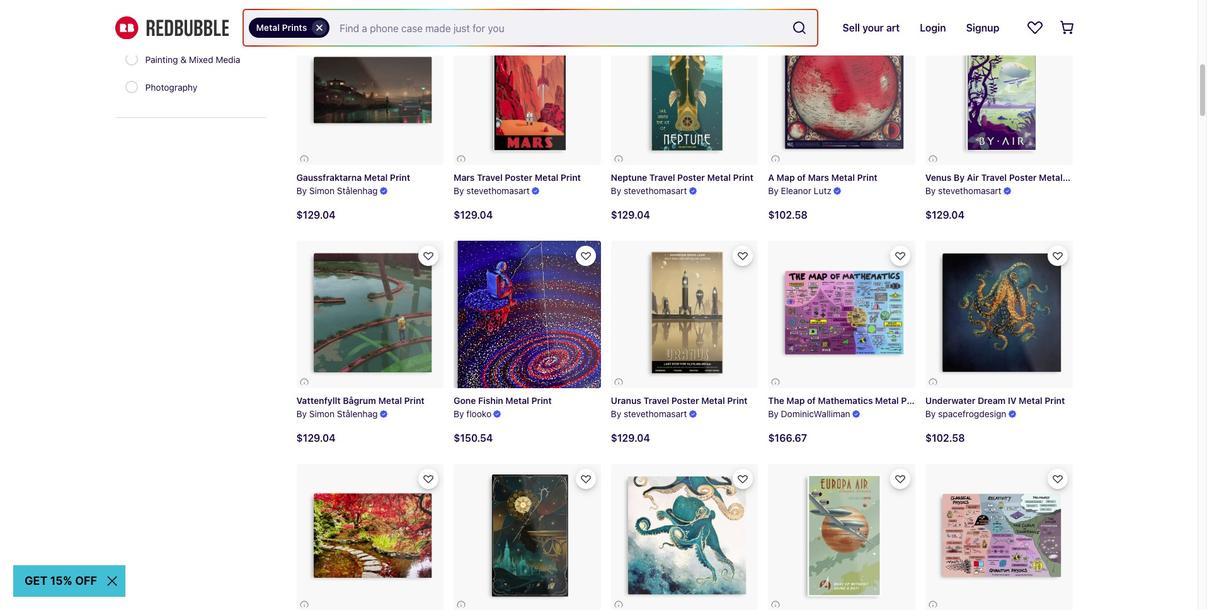 Task type: describe. For each thing, give the bounding box(es) containing it.
of for $166.67
[[807, 395, 816, 406]]

1 mars from the left
[[454, 172, 475, 183]]

vattenfyllt bågrum metal print image
[[297, 241, 444, 388]]

by flooko
[[454, 408, 492, 419]]

neptune travel poster metal print image
[[611, 18, 758, 165]]

$102.58 for eleanor
[[769, 209, 808, 221]]

$102.58 for spacefrogdesign
[[926, 432, 965, 444]]

mars travel poster metal print
[[454, 172, 581, 183]]

simon for vattenfyllt
[[309, 408, 335, 419]]

gaussfraktarna metal print image
[[297, 18, 444, 165]]

poster for mars travel poster metal print
[[505, 172, 533, 183]]

travel for mars travel poster metal print
[[477, 172, 503, 183]]

$150.54
[[454, 432, 493, 444]]

by stevethomasart for neptune
[[611, 185, 687, 196]]

underwater dream v metal print image
[[611, 464, 758, 610]]

stevethomasart for uranus
[[624, 408, 687, 419]]

by for venus by air travel poster metal print
[[926, 185, 936, 196]]

spacefrogdesign
[[939, 408, 1007, 419]]

dream
[[978, 395, 1006, 406]]

by eleanor lutz
[[769, 185, 832, 196]]

drawing
[[145, 26, 179, 37]]

neptune travel poster metal print
[[611, 172, 754, 183]]

a
[[769, 172, 775, 183]]

painting & mixed media
[[145, 54, 240, 65]]

&
[[180, 54, 187, 65]]

gone
[[454, 395, 476, 406]]

venus
[[926, 172, 952, 183]]

metal prints button
[[249, 18, 330, 38]]

by simon stålenhag for vattenfyllt
[[297, 408, 378, 419]]

2 mars from the left
[[808, 172, 829, 183]]

poster for neptune travel poster metal print
[[678, 172, 705, 183]]

the
[[769, 395, 785, 406]]

by for gaussfraktarna metal print
[[297, 185, 307, 196]]

mixed
[[189, 54, 213, 65]]

$129.04 for neptune
[[611, 209, 650, 221]]

by dominicwalliman
[[769, 408, 851, 419]]

by simon stålenhag for gaussfraktarna
[[297, 185, 378, 196]]

underwater dream iv metal print
[[926, 395, 1066, 406]]

venus by air travel poster metal print
[[926, 172, 1086, 183]]

uranus travel poster metal print image
[[611, 241, 758, 388]]

by for uranus travel poster metal print
[[611, 408, 622, 419]]

metal inside button
[[256, 22, 280, 33]]

stevethomasart for neptune
[[624, 185, 687, 196]]

by stevethomasart for uranus
[[611, 408, 687, 419]]

$129.04 for gaussfraktarna
[[297, 209, 336, 221]]

artwork medium option group
[[125, 0, 248, 102]]

neptune
[[611, 172, 648, 183]]

simon for gaussfraktarna
[[309, 185, 335, 196]]

travel for uranus travel poster metal print
[[644, 395, 670, 406]]

of for $102.58
[[798, 172, 806, 183]]

by for mars travel poster metal print
[[454, 185, 464, 196]]

$129.04 for mars
[[454, 209, 493, 221]]



Task type: vqa. For each thing, say whether or not it's contained in the screenshot.
Mars Travel Poster Metal Print image at the left top of page
yes



Task type: locate. For each thing, give the bounding box(es) containing it.
map up by dominicwalliman
[[787, 395, 805, 406]]

by
[[954, 172, 965, 183], [297, 185, 307, 196], [454, 185, 464, 196], [769, 185, 779, 196], [611, 185, 622, 196], [926, 185, 936, 196], [297, 408, 307, 419], [454, 408, 464, 419], [769, 408, 779, 419], [611, 408, 622, 419], [926, 408, 936, 419]]

by down 'the' on the right of page
[[769, 408, 779, 419]]

by left air
[[954, 172, 965, 183]]

1 horizontal spatial mars
[[808, 172, 829, 183]]

metal
[[256, 22, 280, 33], [364, 172, 388, 183], [535, 172, 559, 183], [832, 172, 855, 183], [708, 172, 731, 183], [1040, 172, 1063, 183], [378, 395, 402, 406], [506, 395, 529, 406], [876, 395, 899, 406], [702, 395, 725, 406], [1019, 395, 1043, 406]]

$129.04 down uranus
[[611, 432, 650, 444]]

1 vertical spatial simon
[[309, 408, 335, 419]]

media
[[216, 54, 240, 65]]

Search term search field
[[330, 10, 788, 45]]

stålenhag for metal
[[337, 185, 378, 196]]

by for vattenfyllt bågrum metal print
[[297, 408, 307, 419]]

the map of mathematics metal print image
[[769, 241, 916, 388]]

of
[[798, 172, 806, 183], [807, 395, 816, 406]]

gaussfraktarna
[[297, 172, 362, 183]]

map
[[777, 172, 795, 183], [787, 395, 805, 406]]

by for the map of mathematics metal print
[[769, 408, 779, 419]]

map for $166.67
[[787, 395, 805, 406]]

stevethomasart down air
[[939, 185, 1002, 196]]

metal prints
[[256, 22, 307, 33]]

$129.04 down mars travel poster metal print
[[454, 209, 493, 221]]

0 vertical spatial of
[[798, 172, 806, 183]]

uranus travel poster metal print
[[611, 395, 748, 406]]

by down gaussfraktarna at the top left of page
[[297, 185, 307, 196]]

by down venus
[[926, 185, 936, 196]]

by stevethomasart for venus
[[926, 185, 1002, 196]]

iv
[[1008, 395, 1017, 406]]

of up the by eleanor lutz
[[798, 172, 806, 183]]

azem metal print image
[[454, 464, 601, 610]]

1 horizontal spatial of
[[807, 395, 816, 406]]

stevethomasart down uranus travel poster metal print
[[624, 408, 687, 419]]

0 vertical spatial simon
[[309, 185, 335, 196]]

by simon stålenhag down gaussfraktarna at the top left of page
[[297, 185, 378, 196]]

0 vertical spatial by simon stålenhag
[[297, 185, 378, 196]]

lutz
[[814, 185, 832, 196]]

by stevethomasart down neptune at the right top of page
[[611, 185, 687, 196]]

by spacefrogdesign
[[926, 408, 1007, 419]]

jupiter travel poster metal print image
[[769, 464, 916, 610]]

prints
[[282, 22, 307, 33]]

by for underwater dream iv metal print
[[926, 408, 936, 419]]

1 vertical spatial stålenhag
[[337, 408, 378, 419]]

by for a map of mars metal print
[[769, 185, 779, 196]]

of up by dominicwalliman
[[807, 395, 816, 406]]

1 by simon stålenhag from the top
[[297, 185, 378, 196]]

$166.67
[[769, 432, 807, 444]]

redbubble logo image
[[115, 16, 228, 39]]

simon
[[309, 185, 335, 196], [309, 408, 335, 419]]

map for $102.58
[[777, 172, 795, 183]]

uranus
[[611, 395, 642, 406]]

by stevethomasart down air
[[926, 185, 1002, 196]]

1 simon from the top
[[309, 185, 335, 196]]

None radio
[[125, 53, 138, 66], [125, 81, 138, 93], [125, 53, 138, 66], [125, 81, 138, 93]]

stevethomasart down mars travel poster metal print
[[467, 185, 530, 196]]

dominicwalliman
[[781, 408, 851, 419]]

0 horizontal spatial $102.58
[[769, 209, 808, 221]]

by stevethomasart down uranus
[[611, 408, 687, 419]]

fishin
[[478, 395, 504, 406]]

painting
[[145, 54, 178, 65]]

underwater
[[926, 395, 976, 406]]

by stevethomasart down mars travel poster metal print
[[454, 185, 530, 196]]

photography
[[145, 82, 197, 93]]

mars travel poster metal print image
[[454, 18, 601, 165]]

venus by air travel poster metal print image
[[926, 18, 1073, 165]]

mathematics
[[818, 395, 873, 406]]

stevethomasart for mars
[[467, 185, 530, 196]]

$102.58
[[769, 209, 808, 221], [926, 432, 965, 444]]

by down neptune at the right top of page
[[611, 185, 622, 196]]

by simon stålenhag
[[297, 185, 378, 196], [297, 408, 378, 419]]

mars
[[454, 172, 475, 183], [808, 172, 829, 183]]

flooko
[[467, 408, 492, 419]]

$129.04 down 'vattenfyllt'
[[297, 432, 336, 444]]

stålenhag down bågrum
[[337, 408, 378, 419]]

travel
[[477, 172, 503, 183], [650, 172, 675, 183], [982, 172, 1007, 183], [644, 395, 670, 406]]

stålenhag
[[337, 185, 378, 196], [337, 408, 378, 419]]

1 vertical spatial by simon stålenhag
[[297, 408, 378, 419]]

$129.04 for uranus
[[611, 432, 650, 444]]

travel for neptune travel poster metal print
[[650, 172, 675, 183]]

air
[[967, 172, 979, 183]]

a map of mars metal print image
[[769, 18, 916, 165]]

2 stålenhag from the top
[[337, 408, 378, 419]]

0 horizontal spatial mars
[[454, 172, 475, 183]]

simon down 'vattenfyllt'
[[309, 408, 335, 419]]

stevethomasart for venus
[[939, 185, 1002, 196]]

by down mars travel poster metal print
[[454, 185, 464, 196]]

1 vertical spatial of
[[807, 395, 816, 406]]

by down gone
[[454, 408, 464, 419]]

0 horizontal spatial of
[[798, 172, 806, 183]]

japanese garden metal print image
[[297, 464, 444, 610]]

gone fishin metal print
[[454, 395, 552, 406]]

the map of mathematics metal print
[[769, 395, 922, 406]]

$129.04 for vattenfyllt
[[297, 432, 336, 444]]

$129.04
[[297, 209, 336, 221], [454, 209, 493, 221], [611, 209, 650, 221], [926, 209, 965, 221], [297, 432, 336, 444], [611, 432, 650, 444]]

gone fishin metal print image
[[417, 204, 638, 425]]

$102.58 down the eleanor
[[769, 209, 808, 221]]

underwater dream iv metal print image
[[926, 241, 1073, 388]]

the map of physics metal print image
[[926, 464, 1073, 610]]

$102.58 down by spacefrogdesign
[[926, 432, 965, 444]]

1 horizontal spatial $102.58
[[926, 432, 965, 444]]

$129.04 for venus
[[926, 209, 965, 221]]

stålenhag for bågrum
[[337, 408, 378, 419]]

poster
[[505, 172, 533, 183], [678, 172, 705, 183], [1010, 172, 1037, 183], [672, 395, 699, 406]]

by simon stålenhag down 'vattenfyllt'
[[297, 408, 378, 419]]

0 vertical spatial stålenhag
[[337, 185, 378, 196]]

1 vertical spatial $102.58
[[926, 432, 965, 444]]

2 simon from the top
[[309, 408, 335, 419]]

stevethomasart
[[467, 185, 530, 196], [624, 185, 687, 196], [939, 185, 1002, 196], [624, 408, 687, 419]]

eleanor
[[781, 185, 812, 196]]

by down underwater
[[926, 408, 936, 419]]

$129.04 down venus
[[926, 209, 965, 221]]

Metal Prints field
[[244, 10, 818, 45]]

stålenhag down gaussfraktarna metal print at left
[[337, 185, 378, 196]]

$129.04 down neptune at the right top of page
[[611, 209, 650, 221]]

by for neptune travel poster metal print
[[611, 185, 622, 196]]

vattenfyllt bågrum metal print
[[297, 395, 425, 406]]

by down 'vattenfyllt'
[[297, 408, 307, 419]]

poster for uranus travel poster metal print
[[672, 395, 699, 406]]

0 vertical spatial $102.58
[[769, 209, 808, 221]]

print
[[390, 172, 410, 183], [561, 172, 581, 183], [858, 172, 878, 183], [733, 172, 754, 183], [1065, 172, 1086, 183], [404, 395, 425, 406], [532, 395, 552, 406], [902, 395, 922, 406], [728, 395, 748, 406], [1045, 395, 1066, 406]]

stevethomasart down neptune at the right top of page
[[624, 185, 687, 196]]

by down uranus
[[611, 408, 622, 419]]

0 vertical spatial map
[[777, 172, 795, 183]]

bågrum
[[343, 395, 376, 406]]

simon down gaussfraktarna at the top left of page
[[309, 185, 335, 196]]

by down a
[[769, 185, 779, 196]]

a map of mars metal print
[[769, 172, 878, 183]]

gaussfraktarna metal print
[[297, 172, 410, 183]]

by stevethomasart
[[454, 185, 530, 196], [611, 185, 687, 196], [926, 185, 1002, 196], [611, 408, 687, 419]]

map right a
[[777, 172, 795, 183]]

$129.04 down gaussfraktarna at the top left of page
[[297, 209, 336, 221]]

2 by simon stålenhag from the top
[[297, 408, 378, 419]]

by for gone fishin metal print
[[454, 408, 464, 419]]

by stevethomasart for mars
[[454, 185, 530, 196]]

1 stålenhag from the top
[[337, 185, 378, 196]]

vattenfyllt
[[297, 395, 341, 406]]

1 vertical spatial map
[[787, 395, 805, 406]]



